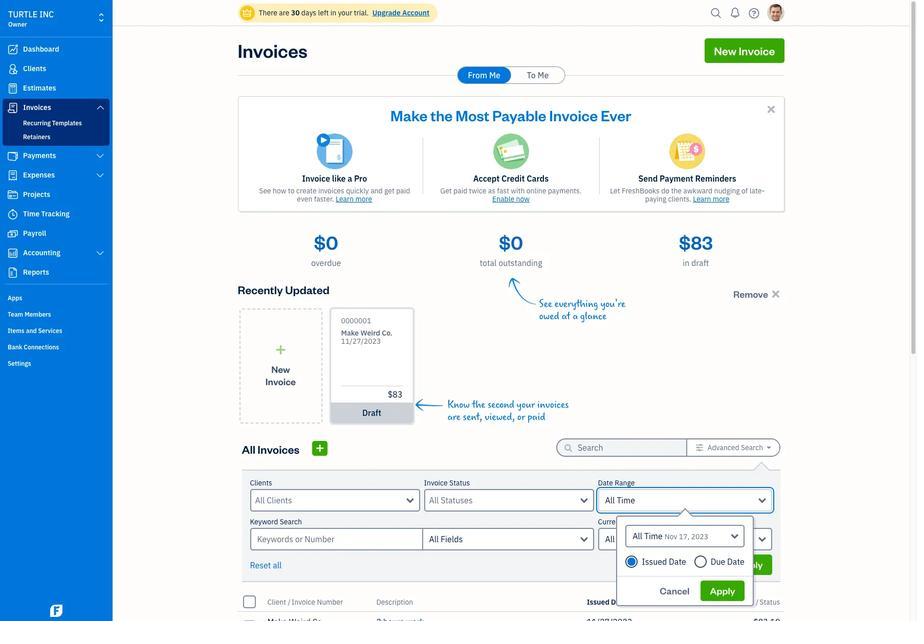 Task type: locate. For each thing, give the bounding box(es) containing it.
due down all currencies dropdown button
[[711, 557, 726, 567]]

0 horizontal spatial new invoice link
[[239, 309, 322, 424]]

chevron large down image for accounting
[[96, 249, 105, 258]]

1 vertical spatial make
[[341, 329, 359, 338]]

1 horizontal spatial learn
[[694, 195, 712, 204]]

1 horizontal spatial make
[[391, 105, 428, 125]]

are left 30
[[279, 8, 290, 17]]

see inside see how to create invoices quickly and get paid even faster.
[[259, 186, 271, 196]]

1 horizontal spatial due date
[[711, 557, 745, 567]]

1 vertical spatial a
[[573, 311, 578, 323]]

make inside 0000001 make weird co. 11/27/2023
[[341, 329, 359, 338]]

2 horizontal spatial paid
[[528, 412, 546, 424]]

1 learn from the left
[[336, 195, 354, 204]]

1 vertical spatial cancel
[[660, 585, 690, 597]]

more down pro
[[356, 195, 372, 204]]

draft inside $83 in draft
[[692, 258, 710, 268]]

new invoice down go to help image
[[714, 44, 776, 58]]

$83
[[679, 230, 713, 255], [388, 390, 403, 400]]

let
[[611, 186, 621, 196]]

issued date
[[642, 557, 687, 567], [587, 598, 627, 607]]

1 horizontal spatial status
[[760, 598, 781, 607]]

of
[[742, 186, 748, 196]]

send payment reminders image
[[670, 134, 706, 170]]

clients inside clients link
[[23, 64, 46, 73]]

0 vertical spatial caretdown image
[[767, 444, 771, 452]]

1 horizontal spatial new invoice
[[714, 44, 776, 58]]

me right from
[[490, 70, 501, 80]]

0 horizontal spatial search
[[280, 518, 302, 527]]

Keyword Search text field
[[250, 529, 422, 551]]

due date up the amount
[[711, 557, 745, 567]]

invoices down there
[[238, 38, 308, 62]]

new down plus icon
[[272, 363, 290, 375]]

add invoice image
[[315, 442, 325, 455]]

1 horizontal spatial $83
[[679, 230, 713, 255]]

clients down all invoices
[[250, 479, 272, 488]]

0 horizontal spatial and
[[26, 327, 37, 335]]

remove button
[[731, 286, 785, 302]]

apply button up amount / status
[[729, 555, 773, 576]]

chevron large down image for expenses
[[96, 172, 105, 180]]

me for to me
[[538, 70, 549, 80]]

cancel button down 2023
[[679, 555, 727, 576]]

$0 up outstanding
[[499, 230, 523, 255]]

chevron large down image
[[96, 152, 105, 160], [96, 249, 105, 258]]

1 vertical spatial new
[[272, 363, 290, 375]]

1 horizontal spatial caretdown image
[[767, 444, 771, 452]]

0 vertical spatial new invoice
[[714, 44, 776, 58]]

/ right client
[[288, 598, 291, 607]]

chevron large down image up recurring templates link in the left of the page
[[96, 103, 105, 112]]

/ left due date link
[[635, 598, 637, 607]]

chevron large down image down retainers 'link'
[[96, 152, 105, 160]]

0 horizontal spatial status
[[450, 479, 470, 488]]

total
[[480, 258, 497, 268]]

0 vertical spatial new
[[714, 44, 737, 58]]

0 horizontal spatial learn more
[[336, 195, 372, 204]]

1 horizontal spatial paid
[[454, 186, 468, 196]]

see for see everything you're owed at a glance
[[540, 299, 553, 310]]

0 vertical spatial clients
[[23, 64, 46, 73]]

money image
[[7, 229, 19, 239]]

0 vertical spatial due date
[[711, 557, 745, 567]]

invoice like a pro
[[302, 174, 367, 184]]

invoice like a pro image
[[317, 134, 353, 170]]

0 vertical spatial apply
[[738, 559, 763, 571]]

all time
[[606, 496, 636, 506]]

learn right faster.
[[336, 195, 354, 204]]

learn for reminders
[[694, 195, 712, 204]]

search for advanced search
[[741, 443, 764, 453]]

2 $0 from the left
[[499, 230, 523, 255]]

make the most payable invoice ever
[[391, 105, 632, 125]]

make
[[391, 105, 428, 125], [341, 329, 359, 338]]

invoices inside see how to create invoices quickly and get paid even faster.
[[319, 186, 345, 196]]

due date inside invoice date 'option group'
[[711, 557, 745, 567]]

more down the reminders
[[713, 195, 730, 204]]

1 vertical spatial search
[[280, 518, 302, 527]]

new invoice
[[714, 44, 776, 58], [266, 363, 296, 387]]

0 horizontal spatial new invoice
[[266, 363, 296, 387]]

paying
[[646, 195, 667, 204]]

1 learn more from the left
[[336, 195, 372, 204]]

cancel down 2023
[[688, 559, 718, 571]]

learn more down the reminders
[[694, 195, 730, 204]]

quickly
[[346, 186, 369, 196]]

your left trial.
[[338, 8, 352, 17]]

date left range
[[598, 479, 613, 488]]

0 horizontal spatial caretdown image
[[629, 598, 633, 607]]

projects link
[[3, 186, 110, 204]]

0 vertical spatial cancel button
[[679, 555, 727, 576]]

0 horizontal spatial the
[[431, 105, 453, 125]]

1 vertical spatial apply
[[710, 585, 736, 597]]

$0 inside $0 overdue
[[314, 230, 338, 255]]

cancel up due date link
[[660, 585, 690, 597]]

0 horizontal spatial learn
[[336, 195, 354, 204]]

status up "all statuses" search field
[[450, 479, 470, 488]]

caretdown image
[[767, 444, 771, 452], [629, 598, 633, 607]]

date right the issued date link
[[653, 598, 668, 607]]

0 horizontal spatial due
[[638, 598, 651, 607]]

11/27/2023
[[341, 337, 381, 346]]

recurring templates
[[23, 119, 82, 127]]

reset all button
[[250, 560, 282, 572]]

invoices left add invoice image
[[258, 442, 300, 457]]

client / invoice number
[[268, 598, 343, 607]]

invoice status
[[424, 479, 470, 488]]

all for all invoices
[[242, 442, 256, 457]]

like
[[332, 174, 346, 184]]

0 horizontal spatial a
[[348, 174, 352, 184]]

viewed,
[[485, 412, 515, 424]]

1 more from the left
[[356, 195, 372, 204]]

0 vertical spatial due
[[711, 557, 726, 567]]

due date
[[711, 557, 745, 567], [638, 598, 668, 607]]

settings image
[[696, 444, 704, 452]]

0 horizontal spatial time
[[23, 209, 40, 219]]

0 vertical spatial new invoice link
[[705, 38, 785, 63]]

0 horizontal spatial issued date
[[587, 598, 627, 607]]

cancel button
[[679, 555, 727, 576], [651, 581, 699, 602]]

clients up estimates
[[23, 64, 46, 73]]

1 vertical spatial invoices
[[23, 103, 51, 112]]

a right at
[[573, 311, 578, 323]]

send
[[639, 174, 658, 184]]

1 vertical spatial are
[[448, 412, 461, 424]]

close image
[[766, 103, 778, 115]]

items and services
[[8, 327, 62, 335]]

ever
[[601, 105, 632, 125]]

1 horizontal spatial draft
[[692, 258, 710, 268]]

1 vertical spatial invoices
[[538, 399, 569, 411]]

co.
[[382, 329, 393, 338]]

$0
[[314, 230, 338, 255], [499, 230, 523, 255]]

cards
[[527, 174, 549, 184]]

send payment reminders
[[639, 174, 737, 184]]

caretdown image left due date link
[[629, 598, 633, 607]]

learn right clients.
[[694, 195, 712, 204]]

2023
[[692, 533, 709, 542]]

main element
[[0, 0, 138, 622]]

time inside dropdown button
[[617, 496, 636, 506]]

apply up the amount
[[710, 585, 736, 597]]

are down 'know'
[[448, 412, 461, 424]]

all
[[242, 442, 256, 457], [606, 496, 615, 506], [633, 532, 643, 542], [429, 535, 439, 545], [606, 535, 615, 545]]

left
[[318, 8, 329, 17]]

due right the issued date link
[[638, 598, 651, 607]]

me right to on the right of page
[[538, 70, 549, 80]]

1 vertical spatial new invoice link
[[239, 309, 322, 424]]

time tracking link
[[3, 205, 110, 224]]

cancel button down invoice date 'option group'
[[651, 581, 699, 602]]

time inside main element
[[23, 209, 40, 219]]

invoices
[[319, 186, 345, 196], [538, 399, 569, 411]]

accept credit cards get paid twice as fast with online payments. enable now
[[441, 174, 582, 204]]

bank connections link
[[3, 340, 110, 355]]

1 horizontal spatial /
[[635, 598, 637, 607]]

to
[[288, 186, 295, 196]]

search inside dropdown button
[[741, 443, 764, 453]]

paid inside accept credit cards get paid twice as fast with online payments. enable now
[[454, 186, 468, 196]]

from
[[468, 70, 488, 80]]

0 horizontal spatial me
[[490, 70, 501, 80]]

upgrade
[[373, 8, 401, 17]]

bank
[[8, 344, 22, 351]]

caretdown image right advanced search
[[767, 444, 771, 452]]

settings
[[8, 360, 31, 368]]

1 horizontal spatial issued
[[642, 557, 667, 567]]

status right amount link
[[760, 598, 781, 607]]

$0 up overdue on the left top of page
[[314, 230, 338, 255]]

1 / from the left
[[288, 598, 291, 607]]

learn
[[336, 195, 354, 204], [694, 195, 712, 204]]

glance
[[581, 311, 607, 323]]

chevron large down image inside accounting link
[[96, 249, 105, 258]]

faster.
[[314, 195, 334, 204]]

new down search image
[[714, 44, 737, 58]]

chevron large down image
[[96, 103, 105, 112], [96, 172, 105, 180]]

time for all time nov 17, 2023
[[645, 532, 663, 542]]

paid inside know the second your invoices are sent, viewed, or paid
[[528, 412, 546, 424]]

1 vertical spatial caretdown image
[[629, 598, 633, 607]]

your up or
[[517, 399, 535, 411]]

retainers link
[[5, 131, 108, 143]]

learn more down pro
[[336, 195, 372, 204]]

0 horizontal spatial draft
[[363, 408, 382, 418]]

0 vertical spatial invoices
[[238, 38, 308, 62]]

1 vertical spatial chevron large down image
[[96, 172, 105, 180]]

outstanding
[[499, 258, 543, 268]]

0 horizontal spatial /
[[288, 598, 291, 607]]

you're
[[601, 299, 626, 310]]

plus image
[[275, 345, 287, 355]]

1 vertical spatial cancel button
[[651, 581, 699, 602]]

0 vertical spatial and
[[371, 186, 383, 196]]

retainers
[[23, 133, 50, 141]]

2 learn from the left
[[694, 195, 712, 204]]

apply button left status link
[[701, 581, 745, 602]]

see inside see everything you're owed at a glance
[[540, 299, 553, 310]]

the inside know the second your invoices are sent, viewed, or paid
[[472, 399, 486, 411]]

how
[[273, 186, 287, 196]]

1 vertical spatial and
[[26, 327, 37, 335]]

1 horizontal spatial $0
[[499, 230, 523, 255]]

1 vertical spatial see
[[540, 299, 553, 310]]

2 chevron large down image from the top
[[96, 172, 105, 180]]

2 more from the left
[[713, 195, 730, 204]]

cancel button for top apply button
[[679, 555, 727, 576]]

issued date left due date link
[[587, 598, 627, 607]]

all for all fields
[[429, 535, 439, 545]]

chevron large down image down payroll link
[[96, 249, 105, 258]]

and right the items at bottom left
[[26, 327, 37, 335]]

chevron large down image inside expenses link
[[96, 172, 105, 180]]

1 vertical spatial status
[[760, 598, 781, 607]]

2 learn more from the left
[[694, 195, 730, 204]]

time inside the date range field
[[645, 532, 663, 542]]

1 vertical spatial chevron large down image
[[96, 249, 105, 258]]

see up owed
[[540, 299, 553, 310]]

me
[[490, 70, 501, 80], [538, 70, 549, 80]]

1 vertical spatial due
[[638, 598, 651, 607]]

3 / from the left
[[756, 598, 759, 607]]

0 horizontal spatial see
[[259, 186, 271, 196]]

the right "do"
[[672, 186, 682, 196]]

a left pro
[[348, 174, 352, 184]]

2 me from the left
[[538, 70, 549, 80]]

all for all time
[[606, 496, 615, 506]]

see left how
[[259, 186, 271, 196]]

invoices
[[238, 38, 308, 62], [23, 103, 51, 112], [258, 442, 300, 457]]

nudging
[[715, 186, 740, 196]]

1 vertical spatial the
[[672, 186, 682, 196]]

date left due date link
[[612, 598, 627, 607]]

$0 inside $0 total outstanding
[[499, 230, 523, 255]]

in
[[331, 8, 337, 17], [683, 258, 690, 268]]

clients.
[[669, 195, 692, 204]]

more
[[356, 195, 372, 204], [713, 195, 730, 204]]

apply up amount / status
[[738, 559, 763, 571]]

all inside the date range field
[[633, 532, 643, 542]]

1 horizontal spatial are
[[448, 412, 461, 424]]

and
[[371, 186, 383, 196], [26, 327, 37, 335]]

online
[[527, 186, 547, 196]]

caretdown image inside advanced search dropdown button
[[767, 444, 771, 452]]

0 horizontal spatial $83
[[388, 390, 403, 400]]

time left nov
[[645, 532, 663, 542]]

0 vertical spatial issued
[[642, 557, 667, 567]]

invoices up recurring
[[23, 103, 51, 112]]

go to help image
[[746, 5, 763, 21]]

1 horizontal spatial search
[[741, 443, 764, 453]]

chart image
[[7, 248, 19, 259]]

or
[[518, 412, 526, 424]]

0 vertical spatial chevron large down image
[[96, 152, 105, 160]]

currency
[[598, 518, 627, 527]]

1 horizontal spatial the
[[472, 399, 486, 411]]

1 horizontal spatial and
[[371, 186, 383, 196]]

times image
[[770, 288, 782, 300]]

owed
[[540, 311, 560, 323]]

1 horizontal spatial more
[[713, 195, 730, 204]]

1 horizontal spatial new invoice link
[[705, 38, 785, 63]]

chevron large down image inside payments link
[[96, 152, 105, 160]]

search right the keyword
[[280, 518, 302, 527]]

invoices inside know the second your invoices are sent, viewed, or paid
[[538, 399, 569, 411]]

issued date down nov
[[642, 557, 687, 567]]

new invoice down plus icon
[[266, 363, 296, 387]]

and left get
[[371, 186, 383, 196]]

search
[[741, 443, 764, 453], [280, 518, 302, 527]]

1 horizontal spatial clients
[[250, 479, 272, 488]]

search right advanced on the bottom of the page
[[741, 443, 764, 453]]

freshbooks image
[[48, 605, 65, 618]]

new invoice link for know the second your invoices are sent, viewed, or paid
[[239, 309, 322, 424]]

0 vertical spatial chevron large down image
[[96, 103, 105, 112]]

report image
[[7, 268, 19, 278]]

time down range
[[617, 496, 636, 506]]

0 horizontal spatial invoices
[[319, 186, 345, 196]]

1 horizontal spatial due
[[711, 557, 726, 567]]

0 vertical spatial search
[[741, 443, 764, 453]]

weird
[[361, 329, 380, 338]]

0 vertical spatial make
[[391, 105, 428, 125]]

client link
[[268, 598, 288, 607]]

$83 in draft
[[679, 230, 713, 268]]

pro
[[354, 174, 367, 184]]

1 chevron large down image from the top
[[96, 152, 105, 160]]

accept
[[474, 174, 500, 184]]

cancel
[[688, 559, 718, 571], [660, 585, 690, 597]]

get
[[441, 186, 452, 196]]

1 $0 from the left
[[314, 230, 338, 255]]

date
[[598, 479, 613, 488], [669, 557, 687, 567], [728, 557, 745, 567], [612, 598, 627, 607], [653, 598, 668, 607]]

all inside field
[[429, 535, 439, 545]]

1 horizontal spatial learn more
[[694, 195, 730, 204]]

1 me from the left
[[490, 70, 501, 80]]

turtle inc owner
[[8, 9, 54, 28]]

cancel for the cancel "button" associated with bottom apply button
[[660, 585, 690, 597]]

caretdown image inside the issued date link
[[629, 598, 633, 607]]

your inside know the second your invoices are sent, viewed, or paid
[[517, 399, 535, 411]]

0 horizontal spatial make
[[341, 329, 359, 338]]

and inside see how to create invoices quickly and get paid even faster.
[[371, 186, 383, 196]]

0 vertical spatial see
[[259, 186, 271, 196]]

now
[[516, 195, 530, 204]]

paid inside see how to create invoices quickly and get paid even faster.
[[396, 186, 410, 196]]

new
[[714, 44, 737, 58], [272, 363, 290, 375]]

time right timer image
[[23, 209, 40, 219]]

1 vertical spatial time
[[617, 496, 636, 506]]

learn more for a
[[336, 195, 372, 204]]

0 vertical spatial the
[[431, 105, 453, 125]]

2 horizontal spatial /
[[756, 598, 759, 607]]

due date right the issued date link
[[638, 598, 668, 607]]

projects
[[23, 190, 50, 199]]

2 vertical spatial time
[[645, 532, 663, 542]]

payments
[[23, 151, 56, 160]]

0 vertical spatial status
[[450, 479, 470, 488]]

1 chevron large down image from the top
[[96, 103, 105, 112]]

0 vertical spatial $83
[[679, 230, 713, 255]]

/ left status link
[[756, 598, 759, 607]]

0 horizontal spatial in
[[331, 8, 337, 17]]

0 horizontal spatial your
[[338, 8, 352, 17]]

0 vertical spatial time
[[23, 209, 40, 219]]

in inside $83 in draft
[[683, 258, 690, 268]]

cancel button for bottom apply button
[[651, 581, 699, 602]]

chevron large down image down payments link
[[96, 172, 105, 180]]

1 horizontal spatial time
[[617, 496, 636, 506]]

2 chevron large down image from the top
[[96, 249, 105, 258]]

estimates
[[23, 83, 56, 93]]

the up sent,
[[472, 399, 486, 411]]

2 horizontal spatial the
[[672, 186, 682, 196]]

know the second your invoices are sent, viewed, or paid
[[448, 399, 569, 424]]

1 vertical spatial your
[[517, 399, 535, 411]]

paid
[[396, 186, 410, 196], [454, 186, 468, 196], [528, 412, 546, 424]]

the left the most
[[431, 105, 453, 125]]

chevron large down image inside invoices link
[[96, 103, 105, 112]]

1 vertical spatial $83
[[388, 390, 403, 400]]

0 vertical spatial issued date
[[642, 557, 687, 567]]

payment image
[[7, 151, 19, 161]]

team
[[8, 311, 23, 319]]

1 horizontal spatial issued date
[[642, 557, 687, 567]]

payable
[[493, 105, 547, 125]]



Task type: describe. For each thing, give the bounding box(es) containing it.
to me link
[[512, 67, 565, 83]]

team members
[[8, 311, 51, 319]]

new invoice link for invoices
[[705, 38, 785, 63]]

and inside "link"
[[26, 327, 37, 335]]

me for from me
[[490, 70, 501, 80]]

learn more for reminders
[[694, 195, 730, 204]]

$83 for $83
[[388, 390, 403, 400]]

keyword search
[[250, 518, 302, 527]]

learn for a
[[336, 195, 354, 204]]

invoices for paid
[[538, 399, 569, 411]]

chevron large down image for invoices
[[96, 103, 105, 112]]

due inside invoice date 'option group'
[[711, 557, 726, 567]]

bank connections
[[8, 344, 59, 351]]

issued inside invoice date 'option group'
[[642, 557, 667, 567]]

1 vertical spatial new invoice
[[266, 363, 296, 387]]

issued date inside invoice date 'option group'
[[642, 557, 687, 567]]

1 horizontal spatial new
[[714, 44, 737, 58]]

more for invoice like a pro
[[356, 195, 372, 204]]

overdue
[[311, 258, 341, 268]]

amount
[[729, 598, 755, 607]]

invoices link
[[3, 99, 110, 117]]

30
[[291, 8, 300, 17]]

0 vertical spatial apply button
[[729, 555, 773, 576]]

$0 for $0 overdue
[[314, 230, 338, 255]]

do
[[662, 186, 670, 196]]

1 vertical spatial issued
[[587, 598, 610, 607]]

amount / status
[[729, 598, 781, 607]]

estimates link
[[3, 79, 110, 98]]

even
[[297, 195, 313, 204]]

$0 for $0 total outstanding
[[499, 230, 523, 255]]

all currencies button
[[598, 529, 773, 551]]

time tracking
[[23, 209, 70, 219]]

a inside see everything you're owed at a glance
[[573, 311, 578, 323]]

all fields
[[429, 535, 463, 545]]

amount link
[[729, 598, 756, 607]]

advanced search
[[708, 443, 764, 453]]

services
[[38, 327, 62, 335]]

with
[[511, 186, 525, 196]]

from me link
[[458, 67, 511, 83]]

1 vertical spatial due date
[[638, 598, 668, 607]]

1 horizontal spatial apply
[[738, 559, 763, 571]]

/ for client
[[288, 598, 291, 607]]

invoice image
[[7, 103, 19, 113]]

owner
[[8, 20, 27, 28]]

invoices for even
[[319, 186, 345, 196]]

account
[[403, 8, 430, 17]]

currencies
[[617, 535, 657, 545]]

most
[[456, 105, 490, 125]]

all time nov 17, 2023
[[633, 532, 709, 542]]

enable
[[493, 195, 515, 204]]

search for keyword search
[[280, 518, 302, 527]]

chevron large down image for payments
[[96, 152, 105, 160]]

payroll
[[23, 229, 46, 238]]

the for make the most payable invoice ever
[[431, 105, 453, 125]]

upgrade account link
[[371, 8, 430, 17]]

sent,
[[463, 412, 483, 424]]

0000001
[[341, 316, 371, 326]]

updated
[[285, 283, 330, 297]]

time for all time
[[617, 496, 636, 506]]

there are 30 days left in your trial. upgrade account
[[259, 8, 430, 17]]

0 horizontal spatial are
[[279, 8, 290, 17]]

project image
[[7, 190, 19, 200]]

there
[[259, 8, 278, 17]]

expenses
[[23, 171, 55, 180]]

1 vertical spatial clients
[[250, 479, 272, 488]]

client
[[268, 598, 286, 607]]

$0 total outstanding
[[480, 230, 543, 268]]

see everything you're owed at a glance
[[540, 299, 626, 323]]

0 vertical spatial your
[[338, 8, 352, 17]]

expenses link
[[3, 166, 110, 185]]

all for all currencies
[[606, 535, 615, 545]]

settings link
[[3, 356, 110, 371]]

the for know the second your invoices are sent, viewed, or paid
[[472, 399, 486, 411]]

team members link
[[3, 307, 110, 322]]

$83 for $83 in draft
[[679, 230, 713, 255]]

Date Range field
[[626, 525, 745, 548]]

cancel for top apply button's the cancel "button"
[[688, 559, 718, 571]]

fast
[[497, 186, 510, 196]]

1 vertical spatial apply button
[[701, 581, 745, 602]]

number
[[317, 598, 343, 607]]

estimate image
[[7, 83, 19, 94]]

accept credit cards image
[[493, 134, 529, 170]]

invoices inside main element
[[23, 103, 51, 112]]

Keyword Search field
[[422, 529, 594, 551]]

remove
[[734, 288, 769, 300]]

expense image
[[7, 171, 19, 181]]

All Clients search field
[[255, 495, 407, 507]]

dashboard image
[[7, 45, 19, 55]]

keyword
[[250, 518, 278, 527]]

the inside 'let freshbooks do the awkward nudging of late- paying clients.'
[[672, 186, 682, 196]]

date up the amount
[[728, 557, 745, 567]]

members
[[25, 311, 51, 319]]

more for send payment reminders
[[713, 195, 730, 204]]

payments.
[[548, 186, 582, 196]]

/ for amount
[[756, 598, 759, 607]]

awkward
[[684, 186, 713, 196]]

payment
[[660, 174, 694, 184]]

crown image
[[242, 7, 253, 18]]

inc
[[39, 9, 54, 19]]

accounting link
[[3, 244, 110, 263]]

17,
[[679, 533, 690, 542]]

tracking
[[41, 209, 70, 219]]

1 vertical spatial draft
[[363, 408, 382, 418]]

date down all currencies dropdown button
[[669, 557, 687, 567]]

get
[[385, 186, 395, 196]]

apps link
[[3, 290, 110, 306]]

see how to create invoices quickly and get paid even faster.
[[259, 186, 410, 204]]

freshbooks
[[622, 186, 660, 196]]

advanced
[[708, 443, 740, 453]]

all for all time nov 17, 2023
[[633, 532, 643, 542]]

all time button
[[598, 490, 773, 512]]

client image
[[7, 64, 19, 74]]

connections
[[24, 344, 59, 351]]

payments link
[[3, 147, 110, 165]]

notifications image
[[727, 3, 744, 23]]

days
[[302, 8, 317, 17]]

turtle
[[8, 9, 38, 19]]

payroll link
[[3, 225, 110, 243]]

date range
[[598, 479, 635, 488]]

due date link
[[638, 598, 668, 607]]

reset
[[250, 561, 271, 571]]

fields
[[441, 535, 463, 545]]

reports link
[[3, 264, 110, 282]]

2 / from the left
[[635, 598, 637, 607]]

invoice date option group
[[626, 548, 745, 568]]

dashboard
[[23, 45, 59, 54]]

1 vertical spatial issued date
[[587, 598, 627, 607]]

are inside know the second your invoices are sent, viewed, or paid
[[448, 412, 461, 424]]

Search text field
[[578, 440, 670, 456]]

2 vertical spatial invoices
[[258, 442, 300, 457]]

timer image
[[7, 209, 19, 220]]

0 horizontal spatial new
[[272, 363, 290, 375]]

range
[[615, 479, 635, 488]]

accounting
[[23, 248, 60, 258]]

All Statuses search field
[[429, 495, 581, 507]]

see for see how to create invoices quickly and get paid even faster.
[[259, 186, 271, 196]]

from me
[[468, 70, 501, 80]]

all currencies
[[606, 535, 657, 545]]

search image
[[709, 5, 725, 21]]

apps
[[8, 294, 22, 302]]



Task type: vqa. For each thing, say whether or not it's contained in the screenshot.
GO TO HELP image
yes



